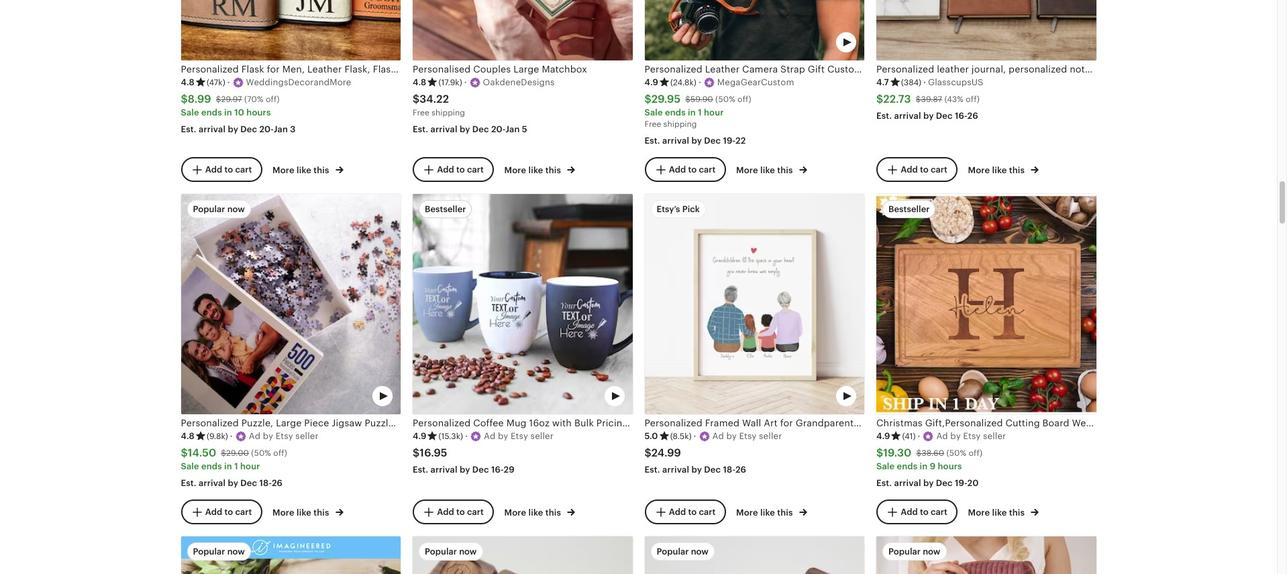 Task type: vqa. For each thing, say whether or not it's contained in the screenshot.
"$ 16.95 Est. arrival by Dec 16-29"
yes



Task type: locate. For each thing, give the bounding box(es) containing it.
arrival down 19.30
[[895, 478, 922, 488]]

· for (41)
[[918, 431, 921, 441]]

by inside the $ 24.99 est. arrival by dec 18-26
[[692, 465, 702, 475]]

add to cart button down est. arrival by dec 19-22
[[645, 157, 726, 182]]

26 inside the $ 24.99 est. arrival by dec 18-26
[[736, 465, 747, 475]]

(50% inside $ 29.95 $ 59.90 (50% off) sale ends in 1 hour free shipping
[[716, 95, 736, 104]]

arrival inside "$ 22.73 $ 39.87 (43% off) est. arrival by dec 16-26"
[[895, 111, 922, 121]]

by down 10
[[228, 124, 238, 134]]

34.22
[[420, 93, 449, 106]]

in left 9
[[920, 461, 928, 471]]

now for custom makeup bag • personalised bridesmaid gifts • wedding gift • travel toiletry bag • cosmetic bag • birthday gift • wedding favors image 'product video' element
[[923, 546, 941, 556]]

add to cart down "$ 22.73 $ 39.87 (43% off) est. arrival by dec 16-26"
[[901, 165, 948, 175]]

· for (8.5k)
[[694, 431, 697, 441]]

0 horizontal spatial 20-
[[259, 124, 274, 134]]

arrival
[[895, 111, 922, 121], [199, 124, 226, 134], [431, 124, 458, 135], [663, 136, 690, 146], [431, 465, 458, 475], [663, 465, 690, 475], [199, 478, 226, 488], [895, 478, 922, 488]]

ends inside $ 14.50 $ 29.00 (50% off) sale ends in 1 hour est. arrival by dec 18-26
[[201, 461, 222, 471]]

$ 19.30 $ 38.60 (50% off) sale ends in 9 hours est. arrival by dec 19-20
[[877, 447, 983, 488]]

grandparents welcome door mat - personalized doormat - gift grandparent - custom coir mat - home decor - grandparent gifts - housewarming image
[[181, 536, 401, 574]]

1 horizontal spatial hours
[[938, 461, 963, 471]]

hours
[[247, 107, 271, 117], [938, 461, 963, 471]]

jan
[[274, 124, 288, 134], [506, 124, 520, 135]]

cart down $ 8.99 $ 29.97 (70% off) sale ends in 10 hours est. arrival by dec 20-jan 3
[[235, 165, 252, 175]]

flask up "(17.9k)"
[[462, 64, 485, 74]]

1 popular now link from the left
[[181, 536, 401, 574]]

(50% for 19.30
[[947, 449, 967, 458]]

product video element for personalized coffee mug 16oz with bulk pricing - great for custom business gifts, corporate gifts, promotional gifts, office gifts image
[[413, 194, 633, 414]]

19-
[[723, 136, 736, 146], [956, 478, 968, 488]]

by down 29.00
[[228, 478, 238, 488]]

ends for 29.95
[[665, 107, 686, 117]]

off) up 20
[[969, 449, 983, 458]]

add to cart button down $ 8.99 $ 29.97 (70% off) sale ends in 10 hours est. arrival by dec 20-jan 3
[[181, 157, 262, 182]]

cart down $ 19.30 $ 38.60 (50% off) sale ends in 9 hours est. arrival by dec 19-20
[[931, 507, 948, 517]]

etsy's
[[657, 204, 681, 214]]

3 popular now link from the left
[[645, 536, 865, 574]]

off)
[[266, 95, 280, 104], [738, 95, 752, 104], [966, 95, 980, 104], [274, 449, 287, 458], [969, 449, 983, 458]]

personalised couples large matchbox image
[[413, 0, 633, 60]]

5
[[522, 124, 528, 135]]

(8.5k)
[[671, 432, 692, 441]]

pick
[[683, 204, 700, 214]]

add to cart button
[[181, 157, 262, 182], [413, 157, 494, 182], [645, 157, 726, 182], [877, 157, 958, 182], [181, 500, 262, 524], [413, 500, 494, 524], [645, 500, 726, 524], [877, 500, 958, 524]]

0 horizontal spatial 16-
[[491, 465, 504, 475]]

cart down est. arrival by dec 20-jan 5
[[467, 165, 484, 175]]

this for (9.8k)
[[314, 507, 329, 517]]

to for (9.8k)
[[225, 507, 233, 517]]

off) inside $ 14.50 $ 29.00 (50% off) sale ends in 1 hour est. arrival by dec 18-26
[[274, 449, 287, 458]]

more like this link for (41)
[[969, 505, 1040, 519]]

off) inside $ 8.99 $ 29.97 (70% off) sale ends in 10 hours est. arrival by dec 20-jan 3
[[266, 95, 280, 104]]

in down 29.00
[[224, 461, 232, 471]]

add to cart down est. arrival by dec 19-22
[[669, 165, 716, 175]]

1 for 29.95
[[698, 107, 702, 117]]

arrival down 14.50
[[199, 478, 226, 488]]

by inside $ 14.50 $ 29.00 (50% off) sale ends in 1 hour est. arrival by dec 18-26
[[228, 478, 238, 488]]

· right "(24.8k)"
[[699, 77, 702, 87]]

(50% inside $ 19.30 $ 38.60 (50% off) sale ends in 9 hours est. arrival by dec 19-20
[[947, 449, 967, 458]]

add for (24.8k)
[[669, 165, 686, 175]]

2 horizontal spatial 4.9
[[877, 431, 891, 441]]

to down $ 14.50 $ 29.00 (50% off) sale ends in 1 hour est. arrival by dec 18-26
[[225, 507, 233, 517]]

2 horizontal spatial 26
[[968, 111, 979, 121]]

cart down est. arrival by dec 19-22
[[699, 165, 716, 175]]

to for (24.8k)
[[689, 165, 697, 175]]

1 horizontal spatial free
[[645, 119, 662, 129]]

ends inside $ 8.99 $ 29.97 (70% off) sale ends in 10 hours est. arrival by dec 20-jan 3
[[201, 107, 222, 117]]

est. inside "$ 22.73 $ 39.87 (43% off) est. arrival by dec 16-26"
[[877, 111, 893, 121]]

off) right (70%
[[266, 95, 280, 104]]

1 horizontal spatial 20-
[[491, 124, 506, 135]]

more like this for (24.8k)
[[737, 165, 796, 175]]

bestseller
[[425, 204, 466, 214], [889, 204, 930, 214]]

hour inside $ 14.50 $ 29.00 (50% off) sale ends in 1 hour est. arrival by dec 18-26
[[240, 461, 260, 471]]

· right (384)
[[924, 77, 927, 87]]

product video element
[[645, 0, 865, 60], [181, 194, 401, 414], [413, 194, 633, 414], [645, 194, 865, 414], [181, 536, 401, 574], [413, 536, 633, 574], [645, 536, 865, 574], [877, 536, 1097, 574]]

2 horizontal spatial flask
[[462, 64, 485, 74]]

now
[[227, 204, 245, 214], [227, 546, 245, 556], [459, 546, 477, 556], [691, 546, 709, 556], [923, 546, 941, 556]]

1 inside $ 14.50 $ 29.00 (50% off) sale ends in 1 hour est. arrival by dec 18-26
[[234, 461, 238, 471]]

sale inside $ 19.30 $ 38.60 (50% off) sale ends in 9 hours est. arrival by dec 19-20
[[877, 461, 895, 471]]

1 vertical spatial 1
[[234, 461, 238, 471]]

est. arrival by dec 20-jan 5
[[413, 124, 528, 135]]

0 horizontal spatial hour
[[240, 461, 260, 471]]

0 horizontal spatial flask
[[242, 64, 265, 74]]

1 inside $ 29.95 $ 59.90 (50% off) sale ends in 1 hour free shipping
[[698, 107, 702, 117]]

hours inside $ 8.99 $ 29.97 (70% off) sale ends in 10 hours est. arrival by dec 20-jan 3
[[247, 107, 271, 117]]

$
[[181, 93, 188, 106], [413, 93, 420, 106], [645, 93, 652, 106], [877, 93, 884, 106], [216, 95, 221, 104], [686, 95, 691, 104], [916, 95, 922, 104], [181, 447, 188, 459], [413, 447, 420, 459], [645, 447, 652, 459], [877, 447, 884, 459], [221, 449, 226, 458], [917, 449, 922, 458]]

0 horizontal spatial 19-
[[723, 136, 736, 146]]

free
[[413, 108, 430, 117], [645, 119, 662, 129]]

$ 24.99 est. arrival by dec 18-26
[[645, 447, 747, 475]]

like for (9.8k)
[[297, 507, 312, 517]]

more for (24.8k)
[[737, 165, 759, 175]]

est. inside the $ 24.99 est. arrival by dec 18-26
[[645, 465, 661, 475]]

0 horizontal spatial free
[[413, 108, 430, 117]]

(50% inside $ 14.50 $ 29.00 (50% off) sale ends in 1 hour est. arrival by dec 18-26
[[251, 449, 271, 458]]

hours down (70%
[[247, 107, 271, 117]]

hour down 59.90
[[704, 107, 724, 117]]

personalized,
[[399, 64, 460, 74]]

etsy's pick
[[657, 204, 700, 214]]

1 vertical spatial 18-
[[259, 478, 272, 488]]

14.50
[[188, 447, 216, 459]]

more like this
[[273, 165, 332, 175], [505, 165, 564, 175], [737, 165, 796, 175], [969, 165, 1028, 175], [273, 507, 332, 517], [505, 507, 564, 517], [737, 507, 796, 517], [969, 507, 1028, 517]]

ends down 29.95 on the top right of the page
[[665, 107, 686, 117]]

add to cart button down $ 16.95 est. arrival by dec 16-29
[[413, 500, 494, 524]]

1 horizontal spatial 18-
[[723, 465, 736, 475]]

$ 8.99 $ 29.97 (70% off) sale ends in 10 hours est. arrival by dec 20-jan 3
[[181, 93, 296, 134]]

flask right flask,
[[373, 64, 396, 74]]

hour down 29.00
[[240, 461, 260, 471]]

4.9 up 29.95 on the top right of the page
[[645, 77, 659, 87]]

$ inside the $ 24.99 est. arrival by dec 18-26
[[645, 447, 652, 459]]

to down $ 16.95 est. arrival by dec 16-29
[[457, 507, 465, 517]]

now for 'product video' element related to grandparents welcome door mat - personalized doormat - gift grandparent - custom coir mat - home decor - grandparent gifts - housewarming image
[[227, 546, 245, 556]]

1 flask from the left
[[242, 64, 265, 74]]

add down $ 14.50 $ 29.00 (50% off) sale ends in 1 hour est. arrival by dec 18-26
[[205, 507, 222, 517]]

by inside $ 19.30 $ 38.60 (50% off) sale ends in 9 hours est. arrival by dec 19-20
[[924, 478, 934, 488]]

(43%
[[945, 95, 964, 104]]

ends down 19.30
[[897, 461, 918, 471]]

0 vertical spatial 1
[[698, 107, 702, 117]]

dec inside $ 8.99 $ 29.97 (70% off) sale ends in 10 hours est. arrival by dec 20-jan 3
[[241, 124, 257, 134]]

1 horizontal spatial hour
[[704, 107, 724, 117]]

in inside $ 29.95 $ 59.90 (50% off) sale ends in 1 hour free shipping
[[688, 107, 696, 117]]

popular now
[[193, 204, 245, 214], [193, 546, 245, 556], [425, 546, 477, 556], [657, 546, 709, 556], [889, 546, 941, 556]]

· for (9.8k)
[[230, 431, 233, 441]]

sale down 14.50
[[181, 461, 199, 471]]

flask
[[242, 64, 265, 74], [373, 64, 396, 74], [462, 64, 485, 74]]

add to cart for (41)
[[901, 507, 948, 517]]

add to cart down $ 16.95 est. arrival by dec 16-29
[[437, 507, 484, 517]]

couples
[[474, 64, 511, 74]]

1 vertical spatial shipping
[[664, 119, 697, 129]]

hour for 29.95
[[704, 107, 724, 117]]

cart
[[235, 165, 252, 175], [467, 165, 484, 175], [699, 165, 716, 175], [931, 165, 948, 175], [235, 507, 252, 517], [467, 507, 484, 517], [699, 507, 716, 517], [931, 507, 948, 517]]

men,
[[282, 64, 305, 74]]

ends for 19.30
[[897, 461, 918, 471]]

0 vertical spatial 18-
[[723, 465, 736, 475]]

personalized puzzle, large piece jigsaw puzzles for seniors adults, puzzles for elderly, custom puzzle from photo large pieces, couples gift image
[[181, 194, 401, 414]]

est. down the 22.73
[[877, 111, 893, 121]]

hour
[[704, 107, 724, 117], [240, 461, 260, 471]]

in down 59.90
[[688, 107, 696, 117]]

more like this for (41)
[[969, 507, 1028, 517]]

flasks
[[527, 64, 555, 74]]

1 vertical spatial free
[[645, 119, 662, 129]]

1 down 59.90
[[698, 107, 702, 117]]

popular now for 'product video' element corresponding to personalized wooden guitar picks box,custom engraved guitar pick box storage,guitar plectrum organizer,music gift for guitarist musician image
[[425, 546, 477, 556]]

in inside $ 14.50 $ 29.00 (50% off) sale ends in 1 hour est. arrival by dec 18-26
[[224, 461, 232, 471]]

20- inside $ 8.99 $ 29.97 (70% off) sale ends in 10 hours est. arrival by dec 20-jan 3
[[259, 124, 274, 134]]

(50%
[[716, 95, 736, 104], [251, 449, 271, 458], [947, 449, 967, 458]]

(384)
[[902, 78, 922, 87]]

jan inside $ 8.99 $ 29.97 (70% off) sale ends in 10 hours est. arrival by dec 20-jan 3
[[274, 124, 288, 134]]

add down $ 8.99 $ 29.97 (70% off) sale ends in 10 hours est. arrival by dec 20-jan 3
[[205, 165, 222, 175]]

by
[[924, 111, 934, 121], [228, 124, 238, 134], [460, 124, 470, 135], [692, 136, 702, 146], [460, 465, 470, 475], [692, 465, 702, 475], [228, 478, 238, 488], [924, 478, 934, 488]]

add to cart down $ 8.99 $ 29.97 (70% off) sale ends in 10 hours est. arrival by dec 20-jan 3
[[205, 165, 252, 175]]

more for (15.3k)
[[505, 507, 527, 517]]

cart down "$ 22.73 $ 39.87 (43% off) est. arrival by dec 16-26"
[[931, 165, 948, 175]]

(47k)
[[207, 78, 225, 87]]

popular now for 'product video' element related to grandparents welcome door mat - personalized doormat - gift grandparent - custom coir mat - home decor - grandparent gifts - housewarming image
[[193, 546, 245, 556]]

more like this for (384)
[[969, 165, 1028, 175]]

1 horizontal spatial 4.9
[[645, 77, 659, 87]]

add to cart for (47k)
[[205, 165, 252, 175]]

arrival down the 22.73
[[895, 111, 922, 121]]

this for (47k)
[[314, 165, 329, 175]]

20- left 5
[[491, 124, 506, 135]]

more like this for (17.9k)
[[505, 165, 564, 175]]

in
[[224, 107, 232, 117], [688, 107, 696, 117], [224, 461, 232, 471], [920, 461, 928, 471]]

arrival inside $ 16.95 est. arrival by dec 16-29
[[431, 465, 458, 475]]

0 horizontal spatial 1
[[234, 461, 238, 471]]

sale inside $ 29.95 $ 59.90 (50% off) sale ends in 1 hour free shipping
[[645, 107, 663, 117]]

to for (17.9k)
[[457, 165, 465, 175]]

now for 'product video' element corresponding to personalized wooden guitar picks box,custom engraved guitar pick box storage,guitar plectrum organizer,music gift for guitarist musician image
[[459, 546, 477, 556]]

add to cart button for (15.3k)
[[413, 500, 494, 524]]

add to cart down est. arrival by dec 20-jan 5
[[437, 165, 484, 175]]

est. inside $ 8.99 $ 29.97 (70% off) sale ends in 10 hours est. arrival by dec 20-jan 3
[[181, 124, 197, 134]]

4.8 up 14.50
[[181, 431, 195, 441]]

personalized
[[181, 64, 239, 74]]

est. inside $ 19.30 $ 38.60 (50% off) sale ends in 9 hours est. arrival by dec 19-20
[[877, 478, 893, 488]]

cart for (17.9k)
[[467, 165, 484, 175]]

add to cart button for (41)
[[877, 500, 958, 524]]

sale for 19.30
[[877, 461, 895, 471]]

0 horizontal spatial shipping
[[432, 108, 465, 117]]

off) inside $ 29.95 $ 59.90 (50% off) sale ends in 1 hour free shipping
[[738, 95, 752, 104]]

off) for 14.50
[[274, 449, 287, 458]]

add to cart button down the $ 24.99 est. arrival by dec 18-26
[[645, 500, 726, 524]]

popular now link
[[181, 536, 401, 574], [413, 536, 633, 574], [645, 536, 865, 574], [877, 536, 1097, 574]]

product video element for personalized leather camera strap gift custom strap for photographers dslr camera holder - gift for him gift for her
[[645, 0, 865, 60]]

add to cart button down est. arrival by dec 20-jan 5
[[413, 157, 494, 182]]

38.60
[[922, 449, 945, 458]]

by down 9
[[924, 478, 934, 488]]

1 horizontal spatial 19-
[[956, 478, 968, 488]]

hours for 19.30
[[938, 461, 963, 471]]

16-
[[956, 111, 968, 121], [491, 465, 504, 475]]

add down $ 19.30 $ 38.60 (50% off) sale ends in 9 hours est. arrival by dec 19-20
[[901, 507, 918, 517]]

· right (9.8k)
[[230, 431, 233, 441]]

personalised
[[413, 64, 471, 74]]

free down 29.95 on the top right of the page
[[645, 119, 662, 129]]

0 horizontal spatial jan
[[274, 124, 288, 134]]

add for (9.8k)
[[205, 507, 222, 517]]

9
[[930, 461, 936, 471]]

large
[[514, 64, 540, 74]]

4.9 up 16.95
[[413, 431, 427, 441]]

2 vertical spatial 26
[[272, 478, 283, 488]]

est. down the 24.99
[[645, 465, 661, 475]]

personalized leather journal, personalized notebook graduation gift, custom diary for women, gift for man, engraved travel journal image
[[877, 0, 1097, 60]]

18- inside $ 14.50 $ 29.00 (50% off) sale ends in 1 hour est. arrival by dec 18-26
[[259, 478, 272, 488]]

1 vertical spatial 19-
[[956, 478, 968, 488]]

0 vertical spatial hour
[[704, 107, 724, 117]]

(50% right 38.60
[[947, 449, 967, 458]]

·
[[227, 77, 230, 87], [464, 77, 467, 87], [699, 77, 702, 87], [924, 77, 927, 87], [230, 431, 233, 441], [465, 431, 468, 441], [694, 431, 697, 441], [918, 431, 921, 441]]

arrival down 8.99
[[199, 124, 226, 134]]

popular
[[193, 204, 225, 214], [193, 546, 225, 556], [425, 546, 457, 556], [657, 546, 689, 556], [889, 546, 921, 556]]

add down $ 16.95 est. arrival by dec 16-29
[[437, 507, 454, 517]]

22.73
[[884, 93, 912, 106]]

(50% right 59.90
[[716, 95, 736, 104]]

add to cart button for (9.8k)
[[181, 500, 262, 524]]

dec inside $ 16.95 est. arrival by dec 16-29
[[473, 465, 489, 475]]

add to cart button down $ 19.30 $ 38.60 (50% off) sale ends in 9 hours est. arrival by dec 19-20
[[877, 500, 958, 524]]

to down "$ 22.73 $ 39.87 (43% off) est. arrival by dec 16-26"
[[921, 165, 929, 175]]

arrival down the 24.99
[[663, 465, 690, 475]]

more
[[273, 165, 295, 175], [505, 165, 527, 175], [737, 165, 759, 175], [969, 165, 991, 175], [273, 507, 295, 517], [505, 507, 527, 517], [737, 507, 759, 517], [969, 507, 991, 517]]

(17.9k)
[[439, 78, 462, 87]]

personalized coffee mug 16oz with bulk pricing - great for custom business gifts, corporate gifts, promotional gifts, office gifts image
[[413, 194, 633, 414]]

est. down 19.30
[[877, 478, 893, 488]]

0 vertical spatial 16-
[[956, 111, 968, 121]]

29.97
[[221, 95, 242, 104]]

$ 34.22 free shipping
[[413, 93, 465, 117]]

1 horizontal spatial 16-
[[956, 111, 968, 121]]

by down (8.5k)
[[692, 465, 702, 475]]

est.
[[877, 111, 893, 121], [181, 124, 197, 134], [413, 124, 429, 135], [645, 136, 661, 146], [413, 465, 429, 475], [645, 465, 661, 475], [181, 478, 197, 488], [877, 478, 893, 488]]

off) for 22.73
[[966, 95, 980, 104]]

22
[[736, 136, 746, 146]]

ends inside $ 19.30 $ 38.60 (50% off) sale ends in 9 hours est. arrival by dec 19-20
[[897, 461, 918, 471]]

4.8 for 34.22
[[413, 77, 427, 87]]

in left 10
[[224, 107, 232, 117]]

3 flask from the left
[[462, 64, 485, 74]]

to down est. arrival by dec 19-22
[[689, 165, 697, 175]]

add
[[205, 165, 222, 175], [437, 165, 454, 175], [669, 165, 686, 175], [901, 165, 918, 175], [205, 507, 222, 517], [437, 507, 454, 517], [669, 507, 686, 517], [901, 507, 918, 517]]

add to cart button down "$ 22.73 $ 39.87 (43% off) est. arrival by dec 16-26"
[[877, 157, 958, 182]]

0 horizontal spatial hours
[[247, 107, 271, 117]]

jan left 3
[[274, 124, 288, 134]]

1 horizontal spatial shipping
[[664, 119, 697, 129]]

1 horizontal spatial 26
[[736, 465, 747, 475]]

flask left for
[[242, 64, 265, 74]]

by inside $ 16.95 est. arrival by dec 16-29
[[460, 465, 470, 475]]

custom wooden guitar picks box,personalized guitar pick box storage,wood guitar plectrum organizer music,gift for guitarist musician image
[[645, 536, 865, 574]]

4.8 down personalized,
[[413, 77, 427, 87]]

more like this for (47k)
[[273, 165, 332, 175]]

· right (15.3k)
[[465, 431, 468, 441]]

0 horizontal spatial 26
[[272, 478, 283, 488]]

$ inside $ 34.22 free shipping
[[413, 93, 420, 106]]

dec
[[937, 111, 953, 121], [241, 124, 257, 134], [473, 124, 489, 135], [705, 136, 721, 146], [473, 465, 489, 475], [705, 465, 721, 475], [241, 478, 257, 488], [937, 478, 953, 488]]

ends inside $ 29.95 $ 59.90 (50% off) sale ends in 1 hour free shipping
[[665, 107, 686, 117]]

add to cart
[[205, 165, 252, 175], [437, 165, 484, 175], [669, 165, 716, 175], [901, 165, 948, 175], [205, 507, 252, 517], [437, 507, 484, 517], [669, 507, 716, 517], [901, 507, 948, 517]]

more like this for (15.3k)
[[505, 507, 564, 517]]

to
[[225, 165, 233, 175], [457, 165, 465, 175], [689, 165, 697, 175], [921, 165, 929, 175], [225, 507, 233, 517], [457, 507, 465, 517], [689, 507, 697, 517], [921, 507, 929, 517]]

1 down 29.00
[[234, 461, 238, 471]]

popular now for custom makeup bag • personalised bridesmaid gifts • wedding gift • travel toiletry bag • cosmetic bag • birthday gift • wedding favors image 'product video' element
[[889, 546, 941, 556]]

leather,
[[488, 64, 525, 74]]

more for (9.8k)
[[273, 507, 295, 517]]

4.9
[[645, 77, 659, 87], [413, 431, 427, 441], [877, 431, 891, 441]]

off) inside "$ 22.73 $ 39.87 (43% off) est. arrival by dec 16-26"
[[966, 95, 980, 104]]

off) right (43%
[[966, 95, 980, 104]]

add to cart button down $ 14.50 $ 29.00 (50% off) sale ends in 1 hour est. arrival by dec 18-26
[[181, 500, 262, 524]]

1 horizontal spatial 1
[[698, 107, 702, 117]]

product video element for personalized wooden guitar picks box,custom engraved guitar pick box storage,guitar plectrum organizer,music gift for guitarist musician image
[[413, 536, 633, 574]]

1 vertical spatial hours
[[938, 461, 963, 471]]

$ 14.50 $ 29.00 (50% off) sale ends in 1 hour est. arrival by dec 18-26
[[181, 447, 287, 488]]

est. down 16.95
[[413, 465, 429, 475]]

1 horizontal spatial bestseller
[[889, 204, 930, 214]]

hour inside $ 29.95 $ 59.90 (50% off) sale ends in 1 hour free shipping
[[704, 107, 724, 117]]

this for (384)
[[1010, 165, 1025, 175]]

0 vertical spatial shipping
[[432, 108, 465, 117]]

1
[[698, 107, 702, 117], [234, 461, 238, 471]]

more like this link for (17.9k)
[[505, 163, 576, 177]]

more like this link for (15.3k)
[[505, 505, 576, 519]]

arrival inside $ 19.30 $ 38.60 (50% off) sale ends in 9 hours est. arrival by dec 19-20
[[895, 478, 922, 488]]

off) inside $ 19.30 $ 38.60 (50% off) sale ends in 9 hours est. arrival by dec 19-20
[[969, 449, 983, 458]]

in inside $ 19.30 $ 38.60 (50% off) sale ends in 9 hours est. arrival by dec 19-20
[[920, 461, 928, 471]]

to down $ 19.30 $ 38.60 (50% off) sale ends in 9 hours est. arrival by dec 19-20
[[921, 507, 929, 517]]

0 vertical spatial hours
[[247, 107, 271, 117]]

hours inside $ 19.30 $ 38.60 (50% off) sale ends in 9 hours est. arrival by dec 19-20
[[938, 461, 963, 471]]

2 horizontal spatial (50%
[[947, 449, 967, 458]]

to down est. arrival by dec 20-jan 5
[[457, 165, 465, 175]]

shipping up est. arrival by dec 19-22
[[664, 119, 697, 129]]

0 horizontal spatial bestseller
[[425, 204, 466, 214]]

add to cart down $ 14.50 $ 29.00 (50% off) sale ends in 1 hour est. arrival by dec 18-26
[[205, 507, 252, 517]]

· right "(17.9k)"
[[464, 77, 467, 87]]

this
[[314, 165, 329, 175], [546, 165, 561, 175], [778, 165, 793, 175], [1010, 165, 1025, 175], [314, 507, 329, 517], [546, 507, 561, 517], [778, 507, 793, 517], [1010, 507, 1025, 517]]

ends down 14.50
[[201, 461, 222, 471]]

sale inside $ 8.99 $ 29.97 (70% off) sale ends in 10 hours est. arrival by dec 20-jan 3
[[181, 107, 199, 117]]

0 horizontal spatial (50%
[[251, 449, 271, 458]]

18- inside the $ 24.99 est. arrival by dec 18-26
[[723, 465, 736, 475]]

to down $ 8.99 $ 29.97 (70% off) sale ends in 10 hours est. arrival by dec 20-jan 3
[[225, 165, 233, 175]]

26
[[968, 111, 979, 121], [736, 465, 747, 475], [272, 478, 283, 488]]

ends
[[201, 107, 222, 117], [665, 107, 686, 117], [201, 461, 222, 471], [897, 461, 918, 471]]

· for (17.9k)
[[464, 77, 467, 87]]

add to cart for (17.9k)
[[437, 165, 484, 175]]

· right (47k)
[[227, 77, 230, 87]]

1 vertical spatial hour
[[240, 461, 260, 471]]

add down est. arrival by dec 19-22
[[669, 165, 686, 175]]

4.9 up 19.30
[[877, 431, 891, 441]]

add down "$ 22.73 $ 39.87 (43% off) est. arrival by dec 16-26"
[[901, 165, 918, 175]]

est. down 8.99
[[181, 124, 197, 134]]

sale for 14.50
[[181, 461, 199, 471]]

(15.3k)
[[439, 432, 463, 441]]

shipping
[[432, 108, 465, 117], [664, 119, 697, 129]]

add to cart down $ 19.30 $ 38.60 (50% off) sale ends in 9 hours est. arrival by dec 19-20
[[901, 507, 948, 517]]

free down 34.22
[[413, 108, 430, 117]]

0 vertical spatial 26
[[968, 111, 979, 121]]

add to cart down the $ 24.99 est. arrival by dec 18-26
[[669, 507, 716, 517]]

· right (8.5k)
[[694, 431, 697, 441]]

like
[[297, 165, 312, 175], [529, 165, 544, 175], [761, 165, 776, 175], [993, 165, 1008, 175], [297, 507, 312, 517], [529, 507, 544, 517], [761, 507, 776, 517], [993, 507, 1008, 517]]

free inside $ 34.22 free shipping
[[413, 108, 430, 117]]

add to cart button for (17.9k)
[[413, 157, 494, 182]]

1 for 14.50
[[234, 461, 238, 471]]

to down the $ 24.99 est. arrival by dec 18-26
[[689, 507, 697, 517]]

more like this link
[[273, 163, 344, 177], [505, 163, 576, 177], [737, 163, 808, 177], [969, 163, 1040, 177], [273, 505, 344, 519], [505, 505, 576, 519], [737, 505, 808, 519], [969, 505, 1040, 519]]

by down (15.3k)
[[460, 465, 470, 475]]

cart for (9.8k)
[[235, 507, 252, 517]]

ends down 8.99
[[201, 107, 222, 117]]

dec inside "$ 22.73 $ 39.87 (43% off) est. arrival by dec 16-26"
[[937, 111, 953, 121]]

shipping inside $ 29.95 $ 59.90 (50% off) sale ends in 1 hour free shipping
[[664, 119, 697, 129]]

$ inside $ 16.95 est. arrival by dec 16-29
[[413, 447, 420, 459]]

off) right 29.00
[[274, 449, 287, 458]]

20-
[[259, 124, 274, 134], [491, 124, 506, 135]]

(50% right 29.00
[[251, 449, 271, 458]]

dec inside $ 19.30 $ 38.60 (50% off) sale ends in 9 hours est. arrival by dec 19-20
[[937, 478, 953, 488]]

1 vertical spatial 26
[[736, 465, 747, 475]]

in for 14.50
[[224, 461, 232, 471]]

off) for 19.30
[[969, 449, 983, 458]]

free inside $ 29.95 $ 59.90 (50% off) sale ends in 1 hour free shipping
[[645, 119, 662, 129]]

sale for 8.99
[[181, 107, 199, 117]]

· right (41)
[[918, 431, 921, 441]]

sale
[[181, 107, 199, 117], [645, 107, 663, 117], [181, 461, 199, 471], [877, 461, 895, 471]]

sale down 29.95 on the top right of the page
[[645, 107, 663, 117]]

0 vertical spatial free
[[413, 108, 430, 117]]

personalized framed wall art for grandparents and grandkids, mother's day gift idea, toddlers and grandpa, customizable gift for grandma image
[[645, 194, 865, 414]]

add for (384)
[[901, 165, 918, 175]]

in inside $ 8.99 $ 29.97 (70% off) sale ends in 10 hours est. arrival by dec 20-jan 3
[[224, 107, 232, 117]]

1 horizontal spatial (50%
[[716, 95, 736, 104]]

1 horizontal spatial flask
[[373, 64, 396, 74]]

4.8
[[181, 77, 195, 87], [413, 77, 427, 87], [181, 431, 195, 441]]

sale inside $ 14.50 $ 29.00 (50% off) sale ends in 1 hour est. arrival by dec 18-26
[[181, 461, 199, 471]]

0 horizontal spatial 18-
[[259, 478, 272, 488]]

product video element for personalized puzzle, large piece jigsaw puzzles for seniors adults, puzzles for elderly, custom puzzle from photo large pieces, couples gift
[[181, 194, 401, 414]]

1 vertical spatial 16-
[[491, 465, 504, 475]]

18-
[[723, 465, 736, 475], [259, 478, 272, 488]]

16.95
[[420, 447, 448, 459]]

popular for personalized wooden guitar picks box,custom engraved guitar pick box storage,guitar plectrum organizer,music gift for guitarist musician image
[[425, 546, 457, 556]]

sale down 19.30
[[877, 461, 895, 471]]

for
[[267, 64, 280, 74]]

personalized flask for men, leather flask, flask personalized, flask leather, flasks image
[[181, 0, 401, 60]]

by down $ 29.95 $ 59.90 (50% off) sale ends in 1 hour free shipping
[[692, 136, 702, 146]]



Task type: describe. For each thing, give the bounding box(es) containing it.
cart for (47k)
[[235, 165, 252, 175]]

ends for 14.50
[[201, 461, 222, 471]]

2 flask from the left
[[373, 64, 396, 74]]

add to cart for (24.8k)
[[669, 165, 716, 175]]

personalized flask for men, leather flask, flask personalized, flask leather, flasks
[[181, 64, 555, 74]]

to for (384)
[[921, 165, 929, 175]]

(9.8k)
[[207, 432, 228, 441]]

personalized wooden guitar picks box,custom engraved guitar pick box storage,guitar plectrum organizer,music gift for guitarist musician image
[[413, 536, 633, 574]]

to for (41)
[[921, 507, 929, 517]]

in for 19.30
[[920, 461, 928, 471]]

popular for grandparents welcome door mat - personalized doormat - gift grandparent - custom coir mat - home decor - grandparent gifts - housewarming image
[[193, 546, 225, 556]]

arrival down $ 29.95 $ 59.90 (50% off) sale ends in 1 hour free shipping
[[663, 136, 690, 146]]

(41)
[[903, 432, 916, 441]]

cart for (24.8k)
[[699, 165, 716, 175]]

(50% for 14.50
[[251, 449, 271, 458]]

personalized leather camera strap gift custom strap for photographers dslr camera holder - gift for him gift for her image
[[645, 0, 865, 60]]

more like this link for (24.8k)
[[737, 163, 808, 177]]

shipping inside $ 34.22 free shipping
[[432, 108, 465, 117]]

29
[[504, 465, 515, 475]]

add for (41)
[[901, 507, 918, 517]]

· for (15.3k)
[[465, 431, 468, 441]]

popular for custom wooden guitar picks box,personalized guitar pick box storage,wood guitar plectrum organizer music,gift for guitarist musician image
[[657, 546, 689, 556]]

flask,
[[345, 64, 371, 74]]

add for (47k)
[[205, 165, 222, 175]]

by down $ 34.22 free shipping
[[460, 124, 470, 135]]

leather
[[308, 64, 342, 74]]

· for (384)
[[924, 77, 927, 87]]

this for (15.3k)
[[546, 507, 561, 517]]

cart for (384)
[[931, 165, 948, 175]]

4.9 for 19.30
[[877, 431, 891, 441]]

arrival down $ 34.22 free shipping
[[431, 124, 458, 135]]

16- inside "$ 22.73 $ 39.87 (43% off) est. arrival by dec 16-26"
[[956, 111, 968, 121]]

0 horizontal spatial 4.9
[[413, 431, 427, 441]]

24.99
[[652, 447, 682, 459]]

19.30
[[884, 447, 912, 459]]

4.8 for 8.99
[[181, 77, 195, 87]]

est. arrival by dec 19-22
[[645, 136, 746, 146]]

hours for 8.99
[[247, 107, 271, 117]]

like for (24.8k)
[[761, 165, 776, 175]]

hour for 14.50
[[240, 461, 260, 471]]

more for (8.5k)
[[737, 507, 759, 517]]

christmas gift,personalized cutting board wedding gift, charcuterie board, bridal shower gift, engraved engagement presen,costum gifts image
[[877, 194, 1097, 414]]

to for (15.3k)
[[457, 507, 465, 517]]

more like this for (9.8k)
[[273, 507, 332, 517]]

this for (41)
[[1010, 507, 1025, 517]]

est. inside $ 14.50 $ 29.00 (50% off) sale ends in 1 hour est. arrival by dec 18-26
[[181, 478, 197, 488]]

0 vertical spatial 19-
[[723, 136, 736, 146]]

add for (8.5k)
[[669, 507, 686, 517]]

now for 'product video' element associated with custom wooden guitar picks box,personalized guitar pick box storage,wood guitar plectrum organizer music,gift for guitarist musician image
[[691, 546, 709, 556]]

19- inside $ 19.30 $ 38.60 (50% off) sale ends in 9 hours est. arrival by dec 19-20
[[956, 478, 968, 488]]

personalised couples large matchbox
[[413, 64, 588, 74]]

in for 8.99
[[224, 107, 232, 117]]

est. inside $ 16.95 est. arrival by dec 16-29
[[413, 465, 429, 475]]

$ 22.73 $ 39.87 (43% off) est. arrival by dec 16-26
[[877, 93, 980, 121]]

1 horizontal spatial jan
[[506, 124, 520, 135]]

like for (47k)
[[297, 165, 312, 175]]

8.99
[[188, 93, 211, 106]]

1 bestseller from the left
[[425, 204, 466, 214]]

26 inside $ 14.50 $ 29.00 (50% off) sale ends in 1 hour est. arrival by dec 18-26
[[272, 478, 283, 488]]

product video element for grandparents welcome door mat - personalized doormat - gift grandparent - custom coir mat - home decor - grandparent gifts - housewarming image
[[181, 536, 401, 574]]

(50% for 29.95
[[716, 95, 736, 104]]

popular for custom makeup bag • personalised bridesmaid gifts • wedding gift • travel toiletry bag • cosmetic bag • birthday gift • wedding favors image
[[889, 546, 921, 556]]

· for (47k)
[[227, 77, 230, 87]]

by inside "$ 22.73 $ 39.87 (43% off) est. arrival by dec 16-26"
[[924, 111, 934, 121]]

est. down $ 34.22 free shipping
[[413, 124, 429, 135]]

4.9 for 29.95
[[645, 77, 659, 87]]

this for (17.9k)
[[546, 165, 561, 175]]

cart for (15.3k)
[[467, 507, 484, 517]]

more for (47k)
[[273, 165, 295, 175]]

product video element for custom wooden guitar picks box,personalized guitar pick box storage,wood guitar plectrum organizer music,gift for guitarist musician image
[[645, 536, 865, 574]]

add to cart button for (24.8k)
[[645, 157, 726, 182]]

in for 29.95
[[688, 107, 696, 117]]

· for (24.8k)
[[699, 77, 702, 87]]

like for (8.5k)
[[761, 507, 776, 517]]

59.90
[[691, 95, 714, 104]]

$ 16.95 est. arrival by dec 16-29
[[413, 447, 515, 475]]

arrival inside $ 14.50 $ 29.00 (50% off) sale ends in 1 hour est. arrival by dec 18-26
[[199, 478, 226, 488]]

cart for (41)
[[931, 507, 948, 517]]

dec inside $ 14.50 $ 29.00 (50% off) sale ends in 1 hour est. arrival by dec 18-26
[[241, 478, 257, 488]]

more like this link for (47k)
[[273, 163, 344, 177]]

off) for 8.99
[[266, 95, 280, 104]]

4.8 for 14.50
[[181, 431, 195, 441]]

product video element for the personalized framed wall art for grandparents and grandkids, mother's day gift idea, toddlers and grandpa, customizable gift for grandma image
[[645, 194, 865, 414]]

16- inside $ 16.95 est. arrival by dec 16-29
[[491, 465, 504, 475]]

26 inside "$ 22.73 $ 39.87 (43% off) est. arrival by dec 16-26"
[[968, 111, 979, 121]]

$ 29.95 $ 59.90 (50% off) sale ends in 1 hour free shipping
[[645, 93, 752, 129]]

29.00
[[226, 449, 249, 458]]

like for (384)
[[993, 165, 1008, 175]]

39.87
[[922, 95, 943, 104]]

more like this for (8.5k)
[[737, 507, 796, 517]]

this for (24.8k)
[[778, 165, 793, 175]]

by inside $ 8.99 $ 29.97 (70% off) sale ends in 10 hours est. arrival by dec 20-jan 3
[[228, 124, 238, 134]]

product video element for custom makeup bag • personalised bridesmaid gifts • wedding gift • travel toiletry bag • cosmetic bag • birthday gift • wedding favors image
[[877, 536, 1097, 574]]

add to cart for (9.8k)
[[205, 507, 252, 517]]

add to cart for (384)
[[901, 165, 948, 175]]

add for (15.3k)
[[437, 507, 454, 517]]

like for (15.3k)
[[529, 507, 544, 517]]

3
[[290, 124, 296, 134]]

(24.8k)
[[671, 78, 697, 87]]

this for (8.5k)
[[778, 507, 793, 517]]

add to cart button for (47k)
[[181, 157, 262, 182]]

to for (8.5k)
[[689, 507, 697, 517]]

5.0
[[645, 431, 659, 441]]

arrival inside $ 8.99 $ 29.97 (70% off) sale ends in 10 hours est. arrival by dec 20-jan 3
[[199, 124, 226, 134]]

est. down 29.95 on the top right of the page
[[645, 136, 661, 146]]

ends for 8.99
[[201, 107, 222, 117]]

more for (41)
[[969, 507, 991, 517]]

cart for (8.5k)
[[699, 507, 716, 517]]

add for (17.9k)
[[437, 165, 454, 175]]

2 bestseller from the left
[[889, 204, 930, 214]]

dec inside the $ 24.99 est. arrival by dec 18-26
[[705, 465, 721, 475]]

2 popular now link from the left
[[413, 536, 633, 574]]

(70%
[[244, 95, 264, 104]]

10
[[234, 107, 244, 117]]

add to cart for (15.3k)
[[437, 507, 484, 517]]

4 popular now link from the left
[[877, 536, 1097, 574]]

like for (41)
[[993, 507, 1008, 517]]

more like this link for (9.8k)
[[273, 505, 344, 519]]

sale for 29.95
[[645, 107, 663, 117]]

matchbox
[[542, 64, 588, 74]]

like for (17.9k)
[[529, 165, 544, 175]]

4.7
[[877, 77, 890, 87]]

custom makeup bag • personalised bridesmaid gifts • wedding gift • travel toiletry bag • cosmetic bag • birthday gift • wedding favors image
[[877, 536, 1097, 574]]

off) for 29.95
[[738, 95, 752, 104]]

20
[[968, 478, 979, 488]]

29.95
[[652, 93, 681, 106]]

arrival inside the $ 24.99 est. arrival by dec 18-26
[[663, 465, 690, 475]]



